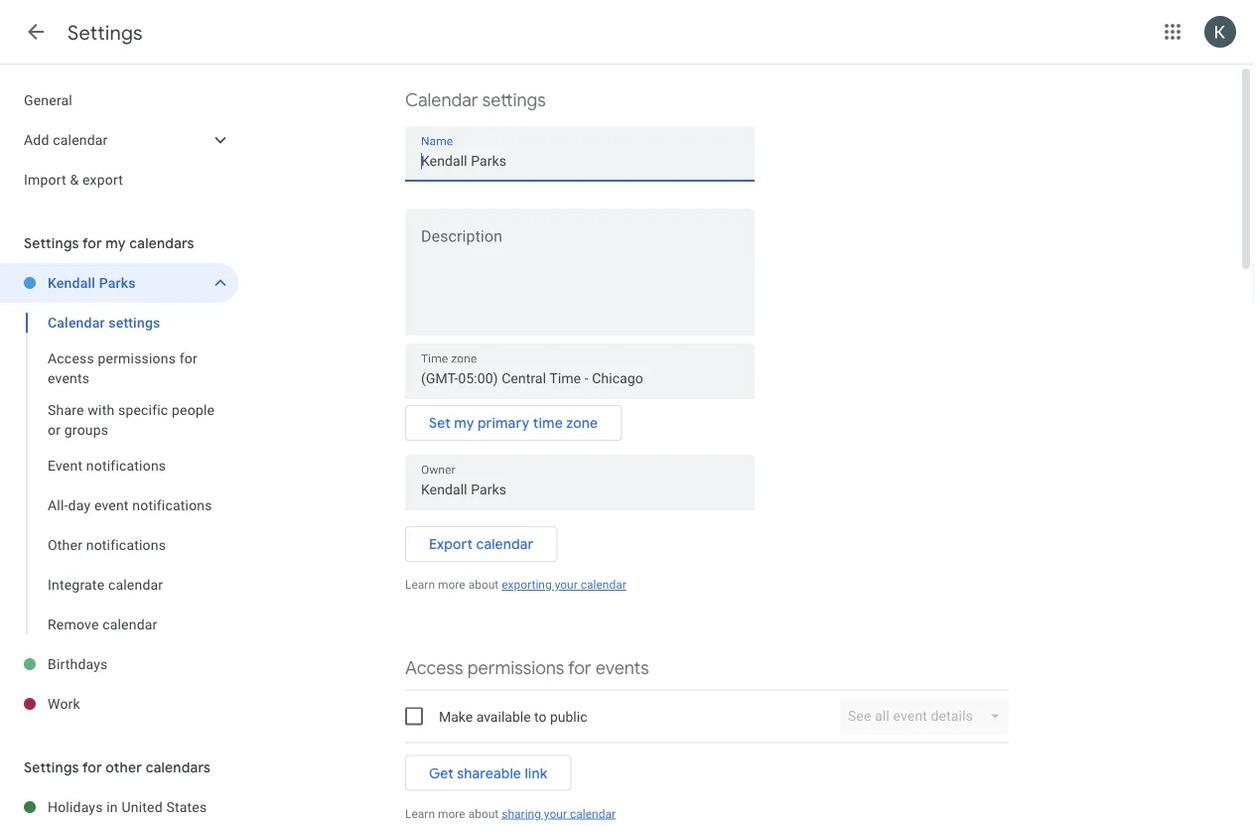 Task type: locate. For each thing, give the bounding box(es) containing it.
for up people
[[180, 350, 198, 367]]

notifications right event
[[132, 497, 212, 514]]

access permissions for events
[[48, 350, 198, 386], [405, 657, 649, 679]]

0 vertical spatial access
[[48, 350, 94, 367]]

for left the "other"
[[82, 759, 102, 776]]

calendars
[[129, 234, 194, 252], [146, 759, 211, 776]]

1 vertical spatial settings
[[24, 234, 79, 252]]

event notifications
[[48, 457, 166, 474]]

0 horizontal spatial access
[[48, 350, 94, 367]]

about left "sharing"
[[468, 807, 499, 821]]

my
[[106, 234, 126, 252], [454, 414, 474, 432]]

your
[[555, 578, 578, 592], [544, 807, 567, 821]]

0 vertical spatial notifications
[[86, 457, 166, 474]]

exporting
[[502, 578, 552, 592]]

0 horizontal spatial permissions
[[98, 350, 176, 367]]

calendars up kendall parks tree item on the left
[[129, 234, 194, 252]]

learn for learn more about sharing your calendar
[[405, 807, 435, 821]]

settings right 'go back' icon
[[68, 20, 143, 45]]

1 more from the top
[[438, 578, 466, 592]]

settings for settings for other calendars
[[24, 759, 79, 776]]

access up share
[[48, 350, 94, 367]]

settings
[[68, 20, 143, 45], [24, 234, 79, 252], [24, 759, 79, 776]]

permissions up make available to public
[[468, 657, 564, 679]]

0 horizontal spatial events
[[48, 370, 90, 386]]

time
[[533, 414, 563, 432]]

0 vertical spatial calendar settings
[[405, 89, 546, 111]]

group
[[0, 303, 238, 645]]

calendars up 'states'
[[146, 759, 211, 776]]

more
[[438, 578, 466, 592], [438, 807, 466, 821]]

learn
[[405, 578, 435, 592], [405, 807, 435, 821]]

export
[[429, 536, 473, 553]]

people
[[172, 402, 215, 418]]

0 vertical spatial events
[[48, 370, 90, 386]]

share
[[48, 402, 84, 418]]

0 horizontal spatial settings
[[109, 314, 160, 331]]

0 vertical spatial learn
[[405, 578, 435, 592]]

calendar down other notifications
[[108, 577, 163, 593]]

calendar settings
[[405, 89, 546, 111], [48, 314, 160, 331]]

about
[[468, 578, 499, 592], [468, 807, 499, 821]]

your right exporting
[[555, 578, 578, 592]]

1 horizontal spatial my
[[454, 414, 474, 432]]

settings for my calendars tree
[[0, 263, 238, 724]]

None text field
[[405, 231, 755, 327], [421, 365, 739, 393], [405, 231, 755, 327], [421, 365, 739, 393]]

1 about from the top
[[468, 578, 499, 592]]

make
[[439, 708, 473, 725]]

1 horizontal spatial access
[[405, 657, 463, 679]]

permissions inside access permissions for events
[[98, 350, 176, 367]]

0 vertical spatial calendars
[[129, 234, 194, 252]]

0 vertical spatial permissions
[[98, 350, 176, 367]]

1 learn from the top
[[405, 578, 435, 592]]

remove calendar
[[48, 616, 157, 633]]

calendar up learn more about exporting your calendar
[[476, 536, 534, 553]]

0 vertical spatial about
[[468, 578, 499, 592]]

about for exporting your calendar
[[468, 578, 499, 592]]

access up 'make'
[[405, 657, 463, 679]]

calendar settings inside the settings for my calendars tree
[[48, 314, 160, 331]]

0 vertical spatial settings
[[482, 89, 546, 111]]

settings up kendall
[[24, 234, 79, 252]]

0 vertical spatial access permissions for events
[[48, 350, 198, 386]]

permissions up specific
[[98, 350, 176, 367]]

calendars for settings for my calendars
[[129, 234, 194, 252]]

access
[[48, 350, 94, 367], [405, 657, 463, 679]]

None text field
[[421, 147, 739, 175], [421, 476, 739, 504], [421, 147, 739, 175], [421, 476, 739, 504]]

about down export calendar
[[468, 578, 499, 592]]

for inside access permissions for events
[[180, 350, 198, 367]]

0 horizontal spatial calendar
[[48, 314, 105, 331]]

1 horizontal spatial access permissions for events
[[405, 657, 649, 679]]

calendar for integrate calendar
[[108, 577, 163, 593]]

day
[[68, 497, 91, 514]]

for
[[82, 234, 102, 252], [180, 350, 198, 367], [568, 657, 592, 679], [82, 759, 102, 776]]

public
[[550, 708, 587, 725]]

settings
[[482, 89, 546, 111], [109, 314, 160, 331]]

1 vertical spatial about
[[468, 807, 499, 821]]

exporting your calendar link
[[502, 578, 627, 592]]

your right "sharing"
[[544, 807, 567, 821]]

my right set
[[454, 414, 474, 432]]

share with specific people or groups
[[48, 402, 215, 438]]

make available to public
[[439, 708, 587, 725]]

settings inside tree
[[109, 314, 160, 331]]

1 vertical spatial my
[[454, 414, 474, 432]]

notifications
[[86, 457, 166, 474], [132, 497, 212, 514], [86, 537, 166, 553]]

1 vertical spatial notifications
[[132, 497, 212, 514]]

access permissions for events up to
[[405, 657, 649, 679]]

1 vertical spatial learn
[[405, 807, 435, 821]]

learn down get
[[405, 807, 435, 821]]

available
[[476, 708, 531, 725]]

1 vertical spatial events
[[596, 657, 649, 679]]

calendar right "sharing"
[[570, 807, 616, 821]]

calendar up birthdays 'tree item'
[[102, 616, 157, 633]]

settings up holidays
[[24, 759, 79, 776]]

2 vertical spatial settings
[[24, 759, 79, 776]]

calendar for remove calendar
[[102, 616, 157, 633]]

0 vertical spatial my
[[106, 234, 126, 252]]

0 horizontal spatial calendar settings
[[48, 314, 160, 331]]

0 horizontal spatial access permissions for events
[[48, 350, 198, 386]]

other notifications
[[48, 537, 166, 553]]

birthdays tree item
[[0, 645, 238, 684]]

calendar
[[53, 132, 108, 148], [476, 536, 534, 553], [108, 577, 163, 593], [581, 578, 627, 592], [102, 616, 157, 633], [570, 807, 616, 821]]

2 vertical spatial notifications
[[86, 537, 166, 553]]

0 vertical spatial more
[[438, 578, 466, 592]]

link
[[525, 765, 548, 782]]

1 vertical spatial calendars
[[146, 759, 211, 776]]

more down 'export' on the bottom of page
[[438, 578, 466, 592]]

2 about from the top
[[468, 807, 499, 821]]

event
[[94, 497, 129, 514]]

learn more about sharing your calendar
[[405, 807, 616, 821]]

remove
[[48, 616, 99, 633]]

0 horizontal spatial my
[[106, 234, 126, 252]]

your for sharing
[[544, 807, 567, 821]]

calendar inside tree
[[48, 314, 105, 331]]

notifications down all-day event notifications
[[86, 537, 166, 553]]

more down get
[[438, 807, 466, 821]]

import & export
[[24, 171, 123, 188]]

notifications up all-day event notifications
[[86, 457, 166, 474]]

with
[[88, 402, 115, 418]]

permissions
[[98, 350, 176, 367], [468, 657, 564, 679]]

all-day event notifications
[[48, 497, 212, 514]]

integrate
[[48, 577, 105, 593]]

1 vertical spatial calendar settings
[[48, 314, 160, 331]]

tree
[[0, 80, 238, 200]]

work tree item
[[0, 684, 238, 724]]

1 vertical spatial your
[[544, 807, 567, 821]]

all-
[[48, 497, 68, 514]]

birthdays
[[48, 656, 108, 672]]

1 vertical spatial settings
[[109, 314, 160, 331]]

more for learn more about sharing your calendar
[[438, 807, 466, 821]]

access permissions for events up specific
[[48, 350, 198, 386]]

settings for other calendars
[[24, 759, 211, 776]]

export
[[82, 171, 123, 188]]

kendall parks tree item
[[0, 263, 238, 303]]

shareable
[[457, 765, 521, 782]]

get
[[429, 765, 454, 782]]

my up parks
[[106, 234, 126, 252]]

primary
[[478, 414, 530, 432]]

1 horizontal spatial calendar
[[405, 89, 478, 111]]

group containing calendar settings
[[0, 303, 238, 645]]

&
[[70, 171, 79, 188]]

holidays in united states link
[[48, 788, 238, 826]]

work link
[[48, 684, 238, 724]]

settings heading
[[68, 20, 143, 45]]

calendar up &
[[53, 132, 108, 148]]

1 horizontal spatial permissions
[[468, 657, 564, 679]]

other
[[48, 537, 83, 553]]

holidays
[[48, 799, 103, 815]]

1 vertical spatial access permissions for events
[[405, 657, 649, 679]]

2 more from the top
[[438, 807, 466, 821]]

2 learn from the top
[[405, 807, 435, 821]]

learn down 'export' on the bottom of page
[[405, 578, 435, 592]]

events
[[48, 370, 90, 386], [596, 657, 649, 679]]

kendall
[[48, 275, 95, 291]]

1 vertical spatial more
[[438, 807, 466, 821]]

calendar
[[405, 89, 478, 111], [48, 314, 105, 331]]

1 vertical spatial permissions
[[468, 657, 564, 679]]

1 vertical spatial calendar
[[48, 314, 105, 331]]

to
[[534, 708, 547, 725]]

0 vertical spatial your
[[555, 578, 578, 592]]

1 vertical spatial access
[[405, 657, 463, 679]]

0 vertical spatial settings
[[68, 20, 143, 45]]



Task type: describe. For each thing, give the bounding box(es) containing it.
settings for settings
[[68, 20, 143, 45]]

in
[[107, 799, 118, 815]]

events inside access permissions for events
[[48, 370, 90, 386]]

learn for learn more about exporting your calendar
[[405, 578, 435, 592]]

birthdays link
[[48, 645, 238, 684]]

calendar for add calendar
[[53, 132, 108, 148]]

more for learn more about exporting your calendar
[[438, 578, 466, 592]]

event
[[48, 457, 83, 474]]

for up public
[[568, 657, 592, 679]]

for up kendall parks
[[82, 234, 102, 252]]

integrate calendar
[[48, 577, 163, 593]]

calendar for export calendar
[[476, 536, 534, 553]]

go back image
[[24, 20, 48, 44]]

sharing your calendar link
[[502, 807, 616, 821]]

add calendar
[[24, 132, 108, 148]]

1 horizontal spatial calendar settings
[[405, 89, 546, 111]]

specific
[[118, 402, 168, 418]]

1 horizontal spatial events
[[596, 657, 649, 679]]

parks
[[99, 275, 136, 291]]

set my primary time zone
[[429, 414, 598, 432]]

learn more about exporting your calendar
[[405, 578, 627, 592]]

about for sharing your calendar
[[468, 807, 499, 821]]

settings for settings for my calendars
[[24, 234, 79, 252]]

holidays in united states
[[48, 799, 207, 815]]

zone
[[566, 414, 598, 432]]

notifications for event notifications
[[86, 457, 166, 474]]

0 vertical spatial calendar
[[405, 89, 478, 111]]

get shareable link
[[429, 765, 548, 782]]

get shareable link button
[[405, 749, 571, 797]]

calendars for settings for other calendars
[[146, 759, 211, 776]]

access permissions for events inside the settings for my calendars tree
[[48, 350, 198, 386]]

or
[[48, 422, 61, 438]]

set my primary time zone button
[[405, 399, 622, 447]]

united
[[122, 799, 163, 815]]

calendar right exporting
[[581, 578, 627, 592]]

export calendar
[[429, 536, 534, 553]]

add
[[24, 132, 49, 148]]

import
[[24, 171, 66, 188]]

settings for my calendars
[[24, 234, 194, 252]]

set
[[429, 414, 451, 432]]

other
[[106, 759, 142, 776]]

your for exporting
[[555, 578, 578, 592]]

my inside set my primary time zone button
[[454, 414, 474, 432]]

tree containing general
[[0, 80, 238, 200]]

access inside the settings for my calendars tree
[[48, 350, 94, 367]]

states
[[166, 799, 207, 815]]

general
[[24, 92, 72, 108]]

1 horizontal spatial settings
[[482, 89, 546, 111]]

work
[[48, 696, 80, 712]]

notifications for other notifications
[[86, 537, 166, 553]]

kendall parks
[[48, 275, 136, 291]]

sharing
[[502, 807, 541, 821]]

groups
[[64, 422, 108, 438]]

holidays in united states tree item
[[0, 788, 238, 826]]



Task type: vqa. For each thing, say whether or not it's contained in the screenshot.
the middle notifications
yes



